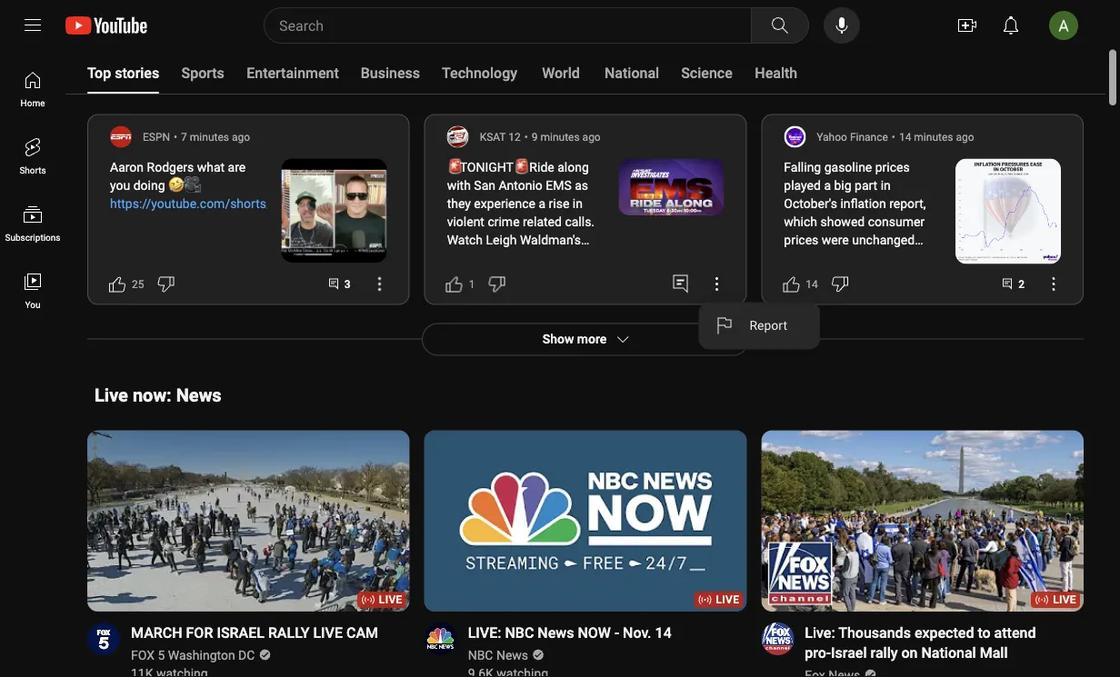 Task type: describe. For each thing, give the bounding box(es) containing it.
0 vertical spatial +0.3%,
[[784, 469, 821, 484]]

5
[[158, 648, 165, 663]]

big
[[835, 178, 852, 193]]

home link
[[4, 55, 62, 122]]

cam
[[347, 624, 378, 642]]

2 vertical spatial prices
[[848, 306, 883, 321]]

0 vertical spatial prices
[[876, 160, 910, 175]]

news up top stories
[[87, 9, 169, 47]]

- down medical in the right bottom of the page
[[824, 542, 828, 557]]

live for live: nbc news now - nov. 14
[[716, 594, 740, 607]]

2
[[1019, 278, 1025, 291]]

1 vertical spatial prices
[[784, 233, 819, 248]]

show more
[[543, 332, 607, 347]]

news left now
[[538, 624, 574, 642]]

month-
[[830, 342, 870, 357]]

on inside 🚨tonight🚨  ride along with san antonio ems as they experience a rise in violent crime related calls. watch leigh waldman's story tonight at 6 and 10 & also on our youtube page
[[474, 269, 489, 284]]

within
[[832, 360, 866, 375]]

nbc news image
[[425, 623, 457, 656]]

news right now:
[[176, 385, 222, 407]]

yahoo finance link
[[817, 129, 889, 145]]

espn link
[[143, 129, 170, 145]]

ksat 12 • 9 minutes ago
[[480, 131, 601, 143]]

2 horizontal spatial a
[[919, 251, 926, 266]]

on inside live: thousands expected to attend pro-israel rally on national mall
[[902, 645, 918, 662]]

care
[[832, 524, 857, 539]]

as inside 🚨tonight🚨  ride along with san antonio ems as they experience a rise in violent crime related calls. watch leigh waldman's story tonight at 6 and 10 & also on our youtube page
[[575, 178, 589, 193]]

live element for live: thousands expected to attend pro-israel rally on national mall
[[1054, 594, 1077, 607]]

2 text field
[[1019, 278, 1025, 291]]

page
[[566, 269, 595, 284]]

story
[[447, 251, 476, 266]]

live: thousands expected to attend pro-israel rally on national mall link
[[805, 623, 1063, 663]]

0 horizontal spatial were
[[822, 233, 849, 248]]

a inside 🚨tonight🚨  ride along with san antonio ems as they experience a rise in violent crime related calls. watch leigh waldman's story tonight at 6 and 10 & also on our youtube page
[[539, 196, 546, 211]]

fox 5 washington dc
[[131, 648, 255, 663]]

the right over
[[812, 251, 830, 266]]

live link for expected
[[762, 431, 1084, 614]]

nbc news
[[468, 648, 529, 663]]

4.5%
[[788, 488, 815, 503]]

more
[[577, 332, 607, 347]]

5%
[[858, 378, 875, 393]]

crime
[[488, 215, 520, 230]]

1 vertical spatial were
[[851, 324, 878, 339]]

0 vertical spatial from
[[878, 378, 905, 393]]

home
[[21, 97, 45, 108]]

&
[[588, 251, 596, 266]]

technology
[[442, 64, 518, 81]]

you
[[110, 178, 130, 193]]

gas
[[823, 306, 845, 321]]

along
[[558, 160, 589, 175]]

related
[[523, 215, 562, 230]]

0 vertical spatial 14
[[900, 131, 912, 143]]

now:
[[133, 385, 172, 407]]

israel
[[831, 645, 867, 662]]

pro-
[[805, 645, 831, 662]]

march for israel rally live cam link
[[131, 623, 378, 643]]

mall
[[980, 645, 1008, 662]]

1
[[469, 278, 475, 291]]

are
[[228, 160, 246, 175]]

figure.
[[784, 306, 820, 321]]

news down live:
[[497, 648, 529, 663]]

experience
[[474, 196, 536, 211]]

in right drop
[[813, 269, 824, 284]]

live for march for israel rally live cam
[[379, 594, 403, 607]]

prior
[[833, 251, 859, 266]]

they
[[447, 196, 471, 211]]

israel
[[217, 624, 265, 642]]

cost
[[848, 269, 872, 284]]

espn image
[[110, 126, 132, 148]]

2 october's from the top
[[784, 451, 838, 466]]

over-
[[870, 342, 898, 357]]

finance
[[850, 131, 889, 143]]

violent
[[447, 215, 485, 230]]

nov.
[[623, 624, 652, 642]]

september
[[784, 397, 846, 412]]

espn
[[143, 131, 170, 143]]

changes
[[879, 433, 927, 448]]

and inside falling gasoline prices played a big part in october's inflation report, which showed consumer prices were unchanged over the prior month as a drop in the cost of energy brought down this headline figure.  gas prices for consumers were the biggest month-over-month decliner within the energy index, falling 5% from september and 5.3% from the same month last year. other mom, yoy changes in october's cpi report: food +0.3%, +3.3% energy -2.5%, -4.5% shelter +0.3%, +6.7% apparel +0.1%, +2.6% medical care services +0.3%, -2.0%
[[849, 397, 870, 412]]

tab list containing top stories
[[87, 51, 798, 95]]

energy
[[862, 469, 900, 484]]

shelter
[[818, 488, 858, 503]]

washington
[[168, 648, 235, 663]]

News text field
[[87, 9, 169, 47]]

1 october's from the top
[[784, 196, 838, 211]]

0 vertical spatial energy
[[890, 269, 928, 284]]

rally
[[268, 624, 310, 642]]

fox news image
[[762, 623, 794, 656]]

ems
[[546, 178, 572, 193]]

14 likes element
[[806, 276, 819, 292]]

you link
[[4, 257, 62, 324]]

yahoo
[[817, 131, 848, 143]]

in inside 🚨tonight🚨  ride along with san antonio ems as they experience a rise in violent crime related calls. watch leigh waldman's story tonight at 6 and 10 & also on our youtube page
[[573, 196, 583, 211]]

ksat
[[480, 131, 506, 143]]

live:
[[468, 624, 502, 642]]

dc
[[238, 648, 255, 663]]

1 like element
[[469, 276, 475, 292]]

yahoo finance image
[[784, 126, 806, 148]]

what
[[197, 160, 225, 175]]

the down over- at the right of page
[[870, 360, 887, 375]]

latest news posts
[[95, 69, 243, 90]]

calls.
[[565, 215, 595, 230]]

consumer
[[868, 215, 925, 230]]

report option
[[699, 310, 820, 342]]

live for live: thousands expected to attend pro-israel rally on national mall
[[1054, 594, 1077, 607]]

0 vertical spatial nbc
[[505, 624, 534, 642]]

inflation
[[841, 196, 887, 211]]

live
[[95, 385, 128, 407]]

1 ago from the left
[[232, 131, 250, 143]]

youtube
[[513, 269, 563, 284]]

report,
[[890, 196, 927, 211]]

yahoo finance • 14 minutes ago
[[817, 131, 975, 143]]

2 link
[[994, 270, 1036, 299]]

1 • from the left
[[174, 131, 177, 143]]

6
[[536, 251, 543, 266]]

expected
[[915, 624, 975, 642]]

live:
[[805, 624, 836, 642]]

thousands
[[839, 624, 911, 642]]

ksat 12 link
[[480, 129, 521, 145]]

news
[[150, 69, 193, 90]]

7
[[181, 131, 187, 143]]

1 vertical spatial from
[[904, 397, 931, 412]]

live link for news
[[425, 431, 747, 614]]

ride
[[530, 160, 555, 175]]

rally
[[871, 645, 898, 662]]

14 minutes ago link
[[900, 129, 975, 145]]

drop
[[784, 269, 810, 284]]

minutes for 🚨tonight🚨  ride along with san antonio ems as they experience a rise in violent crime related calls. watch leigh waldman's story tonight at 6 and 10 & also on our youtube page
[[541, 131, 580, 143]]



Task type: vqa. For each thing, say whether or not it's contained in the screenshot.
Liked
no



Task type: locate. For each thing, give the bounding box(es) containing it.
sports
[[181, 64, 225, 81]]

3 live element from the left
[[1054, 594, 1077, 607]]

3 live link from the left
[[762, 431, 1084, 614]]

1 vertical spatial month
[[898, 342, 934, 357]]

in up calls.
[[573, 196, 583, 211]]

live
[[379, 594, 403, 607], [716, 594, 740, 607], [1054, 594, 1077, 607], [313, 624, 343, 642]]

falling gasoline prices played a big part in october's inflation report, which showed consumer prices were unchanged over the prior month as a drop in the cost of energy brought down this headline figure.  gas prices for consumers were the biggest month-over-month decliner within the energy index, falling 5% from september and 5.3% from the same month last year. other mom, yoy changes in october's cpi report: food +0.3%, +3.3% energy -2.5%, -4.5% shelter +0.3%, +6.7% apparel +0.1%, +2.6% medical care services +0.3%, -2.0%
[[784, 160, 940, 557]]

month up of on the right of the page
[[862, 251, 899, 266]]

3 text field
[[345, 278, 351, 291]]

2 horizontal spatial •
[[892, 131, 896, 143]]

live: thousands expected to attend pro-israel rally on national mall by fox news 27,638 views element
[[805, 623, 1063, 663]]

0 horizontal spatial on
[[474, 269, 489, 284]]

🎥
[[184, 178, 197, 193]]

1 horizontal spatial 14
[[806, 278, 819, 291]]

2 ago from the left
[[583, 131, 601, 143]]

live now: news
[[95, 385, 222, 407]]

2 vertical spatial month
[[840, 415, 877, 430]]

1 horizontal spatial •
[[525, 131, 528, 143]]

1 vertical spatial and
[[849, 397, 870, 412]]

national right world
[[605, 64, 660, 81]]

as down unchanged
[[902, 251, 916, 266]]

nbc down live:
[[468, 648, 493, 663]]

1 minutes from the left
[[190, 131, 229, 143]]

+6.7%
[[901, 488, 935, 503]]

as inside falling gasoline prices played a big part in october's inflation report, which showed consumer prices were unchanged over the prior month as a drop in the cost of energy brought down this headline figure.  gas prices for consumers were the biggest month-over-month decliner within the energy index, falling 5% from september and 5.3% from the same month last year. other mom, yoy changes in october's cpi report: food +0.3%, +3.3% energy -2.5%, -4.5% shelter +0.3%, +6.7% apparel +0.1%, +2.6% medical care services +0.3%, -2.0%
[[902, 251, 916, 266]]

1 horizontal spatial a
[[825, 178, 831, 193]]

world
[[542, 64, 580, 81]]

live: nbc news now - nov. 14 by nbc news 105,282 views element
[[468, 623, 672, 643]]

• left 7 at the left of the page
[[174, 131, 177, 143]]

1 vertical spatial +0.3%,
[[861, 488, 898, 503]]

medical
[[784, 524, 829, 539]]

month up yoy
[[840, 415, 877, 430]]

0 vertical spatial as
[[575, 178, 589, 193]]

energy up headline
[[890, 269, 928, 284]]

month
[[862, 251, 899, 266], [898, 342, 934, 357], [840, 415, 877, 430]]

2 horizontal spatial 14
[[900, 131, 912, 143]]

0 vertical spatial a
[[825, 178, 831, 193]]

which
[[784, 215, 818, 230]]

index,
[[784, 378, 817, 393]]

and right 6
[[546, 251, 567, 266]]

• for 🚨tonight🚨
[[525, 131, 528, 143]]

0 vertical spatial were
[[822, 233, 849, 248]]

•
[[174, 131, 177, 143], [525, 131, 528, 143], [892, 131, 896, 143]]

10
[[570, 251, 585, 266]]

on
[[474, 269, 489, 284], [902, 645, 918, 662]]

at
[[522, 251, 533, 266]]

live link
[[87, 431, 410, 614], [425, 431, 747, 614], [762, 431, 1084, 614]]

consumers
[[784, 324, 848, 339]]

2 vertical spatial 14
[[655, 624, 672, 642]]

1 horizontal spatial national
[[922, 645, 977, 662]]

latest
[[95, 69, 146, 90]]

espn • 7 minutes ago
[[143, 131, 250, 143]]

3 link
[[319, 270, 362, 299]]

energy down over- at the right of page
[[891, 360, 929, 375]]

were up month-
[[851, 324, 878, 339]]

- left "nov."
[[615, 624, 620, 642]]

top stories
[[87, 64, 159, 81]]

national down expected
[[922, 645, 977, 662]]

14 down over
[[806, 278, 819, 291]]

live link for israel
[[87, 431, 410, 614]]

and down 5%
[[849, 397, 870, 412]]

down
[[832, 287, 863, 302]]

2 • from the left
[[525, 131, 528, 143]]

falling
[[784, 160, 822, 175]]

were
[[822, 233, 849, 248], [851, 324, 878, 339]]

• left '9'
[[525, 131, 528, 143]]

1 vertical spatial national
[[922, 645, 977, 662]]

0 horizontal spatial live link
[[87, 431, 410, 614]]

0 vertical spatial and
[[546, 251, 567, 266]]

3 • from the left
[[892, 131, 896, 143]]

2 horizontal spatial ago
[[956, 131, 975, 143]]

and inside 🚨tonight🚨  ride along with san antonio ems as they experience a rise in violent crime related calls. watch leigh waldman's story tonight at 6 and 10 & also on our youtube page
[[546, 251, 567, 266]]

1 live link from the left
[[87, 431, 410, 614]]

1 vertical spatial a
[[539, 196, 546, 211]]

ago
[[232, 131, 250, 143], [583, 131, 601, 143], [956, 131, 975, 143]]

the down prior
[[827, 269, 845, 284]]

report element
[[750, 317, 788, 335]]

0 horizontal spatial as
[[575, 178, 589, 193]]

• for falling
[[892, 131, 896, 143]]

1 horizontal spatial minutes
[[541, 131, 580, 143]]

news
[[87, 9, 169, 47], [176, 385, 222, 407], [538, 624, 574, 642], [497, 648, 529, 663]]

1 horizontal spatial live link
[[425, 431, 747, 614]]

you
[[25, 299, 40, 310]]

0 vertical spatial month
[[862, 251, 899, 266]]

2 vertical spatial +0.3%,
[[784, 542, 821, 557]]

a left big
[[825, 178, 831, 193]]

the up the other
[[784, 415, 802, 430]]

ago for falling gasoline prices played a big part in october's inflation report, which showed consumer prices were unchanged over the prior month as a drop in the cost of energy brought down this headline figure.  gas prices for consumers were the biggest month-over-month decliner within the energy index, falling 5% from september and 5.3% from the same month last year. other mom, yoy changes in october's cpi report: food +0.3%, +3.3% energy -2.5%, -4.5% shelter +0.3%, +6.7% apparel +0.1%, +2.6% medical care services +0.3%, -2.0%
[[956, 131, 975, 143]]

gasoline
[[825, 160, 873, 175]]

0 horizontal spatial 14
[[655, 624, 672, 642]]

+0.3%, down energy
[[861, 488, 898, 503]]

1 vertical spatial october's
[[784, 451, 838, 466]]

2 live link from the left
[[425, 431, 747, 614]]

national inside live: thousands expected to attend pro-israel rally on national mall
[[922, 645, 977, 662]]

october's down played
[[784, 196, 838, 211]]

0 horizontal spatial and
[[546, 251, 567, 266]]

3
[[345, 278, 351, 291]]

the
[[812, 251, 830, 266], [827, 269, 845, 284], [881, 324, 899, 339], [870, 360, 887, 375], [784, 415, 802, 430]]

prices
[[876, 160, 910, 175], [784, 233, 819, 248], [848, 306, 883, 321]]

1 live element from the left
[[379, 594, 403, 607]]

2 horizontal spatial live link
[[762, 431, 1084, 614]]

live: thousands expected to attend pro-israel rally on national mall
[[805, 624, 1037, 662]]

live element for march for israel rally live cam
[[379, 594, 403, 607]]

aaron rodgers what are you doing 🤣  🎥 https://youtube.com/shorts/o2enysfzp3k
[[110, 160, 351, 211]]

- up +6.7%
[[903, 469, 907, 484]]

from up the 5.3%
[[878, 378, 905, 393]]

• right finance
[[892, 131, 896, 143]]

0 vertical spatial national
[[605, 64, 660, 81]]

headline
[[890, 287, 938, 302]]

25 likes element
[[132, 276, 144, 292]]

minutes for falling gasoline prices played a big part in october's inflation report, which showed consumer prices were unchanged over the prior month as a drop in the cost of energy brought down this headline figure.  gas prices for consumers were the biggest month-over-month decliner within the energy index, falling 5% from september and 5.3% from the same month last year. other mom, yoy changes in october's cpi report: food +0.3%, +3.3% energy -2.5%, -4.5% shelter +0.3%, +6.7% apparel +0.1%, +2.6% medical care services +0.3%, -2.0%
[[915, 131, 954, 143]]

antonio
[[499, 178, 543, 193]]

were down showed
[[822, 233, 849, 248]]

played
[[784, 178, 821, 193]]

as down along
[[575, 178, 589, 193]]

1 horizontal spatial and
[[849, 397, 870, 412]]

fox 5 washington dc image
[[87, 623, 120, 656]]

0 horizontal spatial live element
[[379, 594, 403, 607]]

apparel
[[784, 506, 828, 521]]

october's down the other
[[784, 451, 838, 466]]

- up the apparel on the right bottom of page
[[784, 488, 788, 503]]

2 horizontal spatial minutes
[[915, 131, 954, 143]]

in up food
[[930, 433, 940, 448]]

1 vertical spatial energy
[[891, 360, 929, 375]]

same
[[806, 415, 837, 430]]

0 horizontal spatial national
[[605, 64, 660, 81]]

brought
[[784, 287, 828, 302]]

2 vertical spatial a
[[919, 251, 926, 266]]

Show more text field
[[543, 332, 607, 347]]

in right part
[[881, 178, 891, 193]]

for
[[886, 306, 902, 321]]

2 live element from the left
[[716, 594, 740, 607]]

minutes right 7 at the left of the page
[[190, 131, 229, 143]]

2 minutes from the left
[[541, 131, 580, 143]]

0 vertical spatial on
[[474, 269, 489, 284]]

1 vertical spatial nbc
[[468, 648, 493, 663]]

rise
[[549, 196, 570, 211]]

on right rally
[[902, 645, 918, 662]]

report:
[[864, 451, 901, 466]]

🚨tonight🚨
[[447, 160, 527, 175]]

prices down the which
[[784, 233, 819, 248]]

+0.3%, up 4.5% at the bottom of page
[[784, 469, 821, 484]]

prices down the yahoo finance • 14 minutes ago
[[876, 160, 910, 175]]

0 horizontal spatial nbc
[[468, 648, 493, 663]]

the down for
[[881, 324, 899, 339]]

3 ago from the left
[[956, 131, 975, 143]]

5.3%
[[874, 397, 901, 412]]

live element for live: nbc news now - nov. 14
[[716, 594, 740, 607]]

energy
[[890, 269, 928, 284], [891, 360, 929, 375]]

1 vertical spatial on
[[902, 645, 918, 662]]

on left our
[[474, 269, 489, 284]]

cpi
[[841, 451, 861, 466]]

ksat 12 image
[[447, 126, 469, 148]]

14 right finance
[[900, 131, 912, 143]]

national inside tab list
[[605, 64, 660, 81]]

1 vertical spatial as
[[902, 251, 916, 266]]

science
[[682, 64, 733, 81]]

services
[[860, 524, 907, 539]]

to
[[978, 624, 991, 642]]

3 minutes from the left
[[915, 131, 954, 143]]

ago for 🚨tonight🚨  ride along with san antonio ems as they experience a rise in violent crime related calls. watch leigh waldman's story tonight at 6 and 10 & also on our youtube page
[[583, 131, 601, 143]]

14 right "nov."
[[655, 624, 672, 642]]

with
[[447, 178, 471, 193]]

1 horizontal spatial live element
[[716, 594, 740, 607]]

from up year.
[[904, 397, 931, 412]]

2.5%,
[[907, 469, 936, 484]]

1 horizontal spatial on
[[902, 645, 918, 662]]

+2.6%
[[871, 506, 905, 521]]

+0.3%,
[[784, 469, 821, 484], [861, 488, 898, 503], [784, 542, 821, 557]]

🤣
[[168, 178, 181, 193]]

nbc up nbc news link
[[505, 624, 534, 642]]

in
[[881, 178, 891, 193], [573, 196, 583, 211], [813, 269, 824, 284], [930, 433, 940, 448]]

0 horizontal spatial ago
[[232, 131, 250, 143]]

san
[[474, 178, 496, 193]]

shorts link
[[4, 122, 62, 189]]

minutes right '9'
[[541, 131, 580, 143]]

minutes right finance
[[915, 131, 954, 143]]

0 horizontal spatial a
[[539, 196, 546, 211]]

1 horizontal spatial as
[[902, 251, 916, 266]]

1 horizontal spatial were
[[851, 324, 878, 339]]

live element
[[379, 594, 403, 607], [716, 594, 740, 607], [1054, 594, 1077, 607]]

https://youtube.com/shorts/o2enysfzp3k
[[110, 196, 351, 211]]

https://youtube.com/shorts/o2enysfzp3k link
[[110, 195, 351, 213]]

yoy
[[854, 433, 876, 448]]

1 vertical spatial 14
[[806, 278, 819, 291]]

Search text field
[[279, 14, 748, 37]]

fox
[[131, 648, 155, 663]]

other
[[784, 433, 815, 448]]

1 horizontal spatial nbc
[[505, 624, 534, 642]]

doing
[[133, 178, 165, 193]]

+0.3%, down medical in the right bottom of the page
[[784, 542, 821, 557]]

a
[[825, 178, 831, 193], [539, 196, 546, 211], [919, 251, 926, 266]]

2.0%
[[828, 542, 855, 557]]

a up headline
[[919, 251, 926, 266]]

+3.3%
[[824, 469, 859, 484]]

march for israel rally live cam by fox 5 washington dc 26,352 views element
[[131, 623, 378, 643]]

prices down this
[[848, 306, 883, 321]]

subscriptions
[[5, 232, 60, 243]]

stories
[[115, 64, 159, 81]]

0 vertical spatial october's
[[784, 196, 838, 211]]

tab list
[[87, 51, 798, 95]]

watch
[[447, 233, 483, 248]]

None search field
[[231, 7, 813, 44]]

now
[[578, 624, 611, 642]]

fox 5 washington dc link
[[131, 647, 256, 665]]

0 horizontal spatial minutes
[[190, 131, 229, 143]]

and
[[546, 251, 567, 266], [849, 397, 870, 412]]

month down for
[[898, 342, 934, 357]]

leigh
[[486, 233, 517, 248]]

1 horizontal spatial ago
[[583, 131, 601, 143]]

a left rise
[[539, 196, 546, 211]]

last
[[880, 415, 901, 430]]

-
[[903, 469, 907, 484], [784, 488, 788, 503], [824, 542, 828, 557], [615, 624, 620, 642]]

0 horizontal spatial •
[[174, 131, 177, 143]]

year.
[[904, 415, 930, 430]]

minutes
[[190, 131, 229, 143], [541, 131, 580, 143], [915, 131, 954, 143]]

2 horizontal spatial live element
[[1054, 594, 1077, 607]]

avatar image image
[[1050, 11, 1079, 40]]



